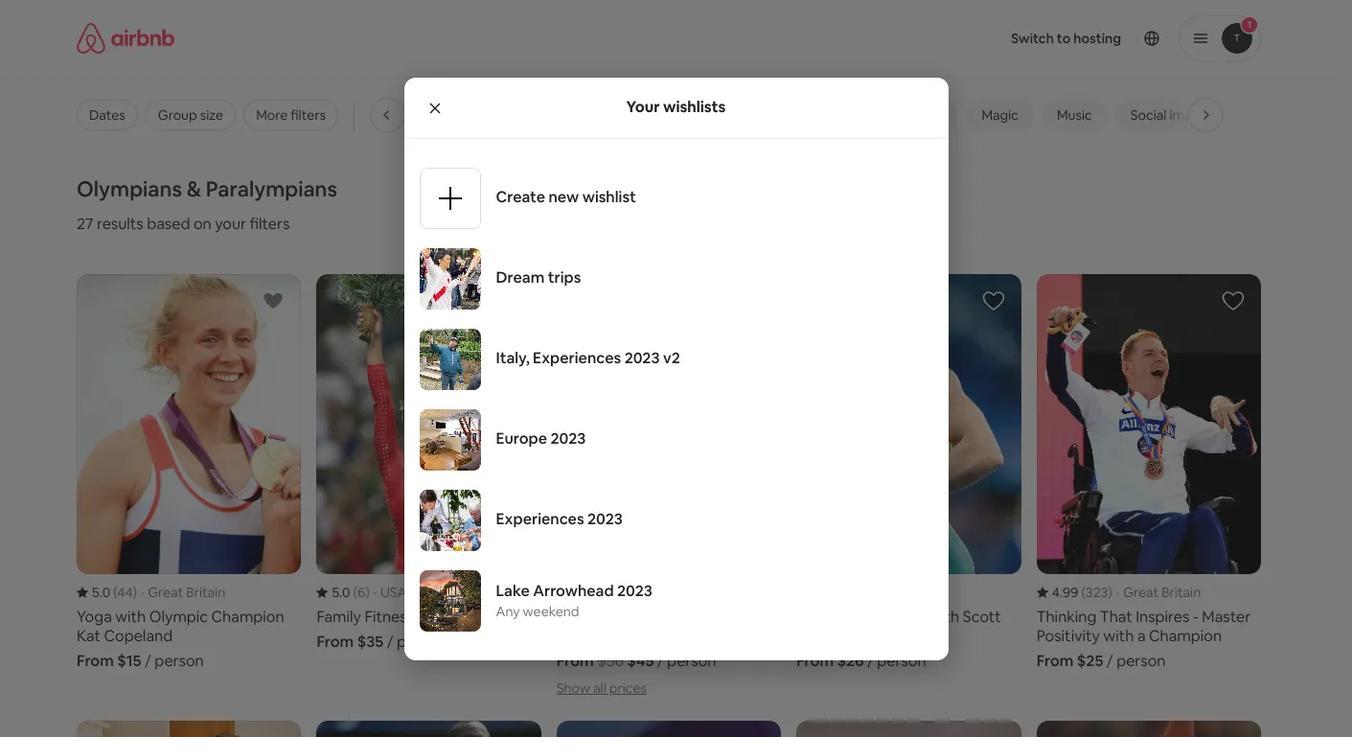 Task type: describe. For each thing, give the bounding box(es) containing it.
$45
[[627, 650, 654, 670]]

show
[[557, 679, 590, 696]]

( for from $35
[[353, 583, 357, 601]]

paralympians
[[206, 175, 337, 202]]

based
[[147, 214, 190, 234]]

/ for from $35
[[387, 631, 393, 651]]

) for from $25
[[1108, 583, 1113, 601]]

thinking that inspires - master positivity with a champion group
[[1037, 274, 1261, 670]]

4.99
[[1052, 583, 1079, 601]]

· malaysia
[[629, 583, 688, 601]]

prices
[[609, 679, 647, 696]]

/ for from $26
[[867, 650, 874, 670]]

results
[[97, 214, 144, 234]]

4.99 ( 323 )
[[1052, 583, 1113, 601]]

6
[[357, 583, 365, 601]]

4.93 ( 40 )
[[572, 583, 625, 601]]

rating 4.93 out of 5; 40 reviews image
[[557, 583, 625, 601]]

entertainment element
[[631, 106, 721, 124]]

rating 5.0 out of 5; 44 reviews image
[[77, 583, 137, 601]]

experiences 2023
[[496, 508, 623, 529]]

$15
[[117, 650, 141, 670]]

( for from $15
[[113, 583, 117, 601]]

· for from $35
[[374, 583, 377, 601]]

from $15 / person
[[77, 650, 204, 670]]

$56
[[597, 650, 624, 670]]

person for from $15 / person
[[155, 650, 204, 670]]

family fitness with annia hatch group
[[317, 274, 541, 651]]

great for from $25
[[1123, 583, 1159, 601]]

from for from $15 / person
[[77, 650, 114, 670]]

( for from $25
[[1082, 583, 1086, 601]]

$35
[[357, 631, 384, 651]]

· for from
[[629, 583, 632, 601]]

entertainment button
[[616, 99, 736, 131]]

lake
[[496, 580, 530, 600]]

save this experience image for from $15 / person
[[262, 289, 285, 312]]

italy, experiences 2023 v2 button
[[419, 319, 933, 399]]

from $35 / person
[[317, 631, 446, 651]]

rating 5.0 out of 5; 6 reviews image
[[317, 583, 370, 601]]

music button
[[1042, 99, 1108, 131]]

from for from $26 / person
[[797, 650, 834, 670]]

cultivating an olympian mindset for everyday life group
[[557, 274, 781, 697]]

experiences 2023 button
[[419, 480, 933, 560]]

· great britain for from $25 / person
[[1116, 583, 1201, 601]]

27
[[77, 214, 93, 234]]

olympians & paralympians
[[77, 175, 337, 202]]

dream
[[496, 267, 545, 287]]

create
[[496, 186, 545, 207]]

· for from $25
[[1116, 583, 1120, 601]]

$26
[[837, 650, 864, 670]]

40
[[605, 583, 621, 601]]

44
[[117, 583, 133, 601]]

5.0 for $15
[[92, 583, 110, 601]]

&
[[187, 175, 201, 202]]

from for from $25 / person
[[1037, 650, 1074, 670]]

( for from
[[601, 583, 605, 601]]

britain for from $15 / person
[[186, 583, 225, 601]]

social impact
[[1131, 106, 1213, 124]]

trips
[[548, 267, 581, 287]]

profile element
[[836, 0, 1261, 77]]

/ for from $25
[[1107, 650, 1113, 670]]

music
[[1057, 106, 1092, 124]]

malaysia
[[636, 583, 688, 601]]

cooking
[[386, 106, 438, 124]]

britain for from $25 / person
[[1162, 583, 1201, 601]]

italy, experiences 2023 v2
[[496, 347, 680, 368]]

great for from $15
[[148, 583, 183, 601]]

wishlist
[[582, 186, 636, 207]]

save this experience image for from $25 / person
[[1222, 289, 1245, 312]]



Task type: vqa. For each thing, say whether or not it's contained in the screenshot.
( inside Cultivating an Olympian Mindset for Everyday Life group
yes



Task type: locate. For each thing, give the bounding box(es) containing it.
entertainment
[[631, 106, 721, 124]]

from left $35
[[317, 631, 354, 651]]

2023
[[625, 347, 660, 368], [551, 428, 586, 448], [588, 508, 623, 529], [617, 580, 653, 600]]

· great britain for from $15 / person
[[141, 583, 225, 601]]

your
[[215, 214, 246, 234]]

2 horizontal spatial save this experience image
[[1222, 289, 1245, 312]]

· for from $15
[[141, 583, 144, 601]]

· inside cultivating an olympian mindset for everyday life group
[[629, 583, 632, 601]]

person for from $35 / person
[[397, 631, 446, 651]]

5.0 inside family fitness with annia hatch group
[[332, 583, 350, 601]]

3 · from the left
[[629, 583, 632, 601]]

1 · from the left
[[141, 583, 144, 601]]

experiences up lake
[[496, 508, 584, 529]]

cooking element
[[386, 106, 438, 124]]

filters inside "button"
[[291, 106, 326, 124]]

great right 44
[[148, 583, 183, 601]]

/ inside thinking that inspires - master positivity with a champion group
[[1107, 650, 1113, 670]]

person right $26
[[877, 650, 927, 670]]

save this experience image inside the building resilience with scott reardon group
[[982, 289, 1005, 312]]

5.0
[[92, 583, 110, 601], [332, 583, 350, 601]]

1 horizontal spatial 5.0
[[332, 583, 350, 601]]

from $26 / person
[[797, 650, 927, 670]]

dream trips
[[496, 267, 581, 287]]

(
[[113, 583, 117, 601], [353, 583, 357, 601], [601, 583, 605, 601], [1082, 583, 1086, 601]]

person right $45
[[667, 650, 716, 670]]

social impact button
[[1115, 99, 1229, 131]]

/ inside from $56 $45 / person show all prices
[[657, 650, 664, 670]]

cooking button
[[370, 99, 453, 131]]

save this experience image inside thinking that inspires - master positivity with a champion group
[[1222, 289, 1245, 312]]

save this experience image for from $26 / person
[[982, 289, 1005, 312]]

your
[[626, 97, 660, 117]]

person inside family fitness with annia hatch group
[[397, 631, 446, 651]]

)
[[133, 583, 137, 601], [365, 583, 370, 601], [621, 583, 625, 601], [1108, 583, 1113, 601]]

0 horizontal spatial save this experience image
[[262, 289, 285, 312]]

1 save this experience image from the left
[[262, 289, 285, 312]]

person inside 'yoga with olympic champion kat copeland' group
[[155, 650, 204, 670]]

0 vertical spatial experiences
[[533, 347, 621, 368]]

1 vertical spatial experiences
[[496, 508, 584, 529]]

all
[[593, 679, 606, 696]]

( right 4.99
[[1082, 583, 1086, 601]]

·
[[141, 583, 144, 601], [374, 583, 377, 601], [629, 583, 632, 601], [1116, 583, 1120, 601]]

3 ) from the left
[[621, 583, 625, 601]]

great inside thinking that inspires - master positivity with a champion group
[[1123, 583, 1159, 601]]

323
[[1086, 583, 1108, 601]]

/ for from $15
[[145, 650, 151, 670]]

person right the $25
[[1117, 650, 1166, 670]]

0 horizontal spatial 5.0
[[92, 583, 110, 601]]

27 results based on your filters
[[77, 214, 290, 234]]

) up from $15 / person
[[133, 583, 137, 601]]

weekend
[[523, 602, 579, 620]]

· great britain right 44
[[141, 583, 225, 601]]

( inside family fitness with annia hatch group
[[353, 583, 357, 601]]

2 ( from the left
[[353, 583, 357, 601]]

europe
[[496, 428, 547, 448]]

5.0 inside 'yoga with olympic champion kat copeland' group
[[92, 583, 110, 601]]

· inside thinking that inspires - master positivity with a champion group
[[1116, 583, 1120, 601]]

· right 44
[[141, 583, 144, 601]]

) left · usa
[[365, 583, 370, 601]]

/ inside family fitness with annia hatch group
[[387, 631, 393, 651]]

5.0 ( 44 )
[[92, 583, 137, 601]]

) right 4.99
[[1108, 583, 1113, 601]]

1 horizontal spatial save this experience image
[[982, 289, 1005, 312]]

/ right $26
[[867, 650, 874, 670]]

more filters button
[[244, 100, 338, 130]]

/ right $35
[[387, 631, 393, 651]]

2023 inside lake arrowhead 2023 any weekend
[[617, 580, 653, 600]]

britain inside 'yoga with olympic champion kat copeland' group
[[186, 583, 225, 601]]

great right 323
[[1123, 583, 1159, 601]]

) for from $35
[[365, 583, 370, 601]]

4 ( from the left
[[1082, 583, 1086, 601]]

( right 4.93
[[601, 583, 605, 601]]

more
[[256, 106, 288, 124]]

( up $15
[[113, 583, 117, 601]]

create new wishlist button
[[419, 158, 933, 238]]

) inside family fitness with annia hatch group
[[365, 583, 370, 601]]

1 horizontal spatial filters
[[291, 106, 326, 124]]

5.0 left 6
[[332, 583, 350, 601]]

great inside 'yoga with olympic champion kat copeland' group
[[148, 583, 183, 601]]

your wishlists dialog
[[404, 77, 948, 660]]

person
[[397, 631, 446, 651], [155, 650, 204, 670], [667, 650, 716, 670], [877, 650, 927, 670], [1117, 650, 1166, 670]]

5.0 ( 6 )
[[332, 583, 370, 601]]

dream trips button
[[419, 238, 933, 319]]

magic button
[[966, 99, 1034, 131]]

britain right 44
[[186, 583, 225, 601]]

1 horizontal spatial britain
[[1162, 583, 1201, 601]]

great
[[148, 583, 183, 601], [1123, 583, 1159, 601]]

( inside thinking that inspires - master positivity with a champion group
[[1082, 583, 1086, 601]]

from up the show
[[557, 650, 594, 670]]

filters right more
[[291, 106, 326, 124]]

from for from $56 $45 / person show all prices
[[557, 650, 594, 670]]

2 great from the left
[[1123, 583, 1159, 601]]

4 ) from the left
[[1108, 583, 1113, 601]]

europe 2023 button
[[419, 399, 933, 480]]

from inside 'yoga with olympic champion kat copeland' group
[[77, 650, 114, 670]]

/ right $15
[[145, 650, 151, 670]]

europe 2023
[[496, 428, 586, 448]]

2023 inside 'button'
[[551, 428, 586, 448]]

5.0 left 44
[[92, 583, 110, 601]]

create new wishlist
[[496, 186, 636, 207]]

· great britain inside thinking that inspires - master positivity with a champion group
[[1116, 583, 1201, 601]]

4 · from the left
[[1116, 583, 1120, 601]]

from inside thinking that inspires - master positivity with a champion group
[[1037, 650, 1074, 670]]

) for from $15
[[133, 583, 137, 601]]

· great britain
[[141, 583, 225, 601], [1116, 583, 1201, 601]]

1 great from the left
[[148, 583, 183, 601]]

· right 323
[[1116, 583, 1120, 601]]

( inside cultivating an olympian mindset for everyday life group
[[601, 583, 605, 601]]

5.0 for $35
[[332, 583, 350, 601]]

) inside cultivating an olympian mindset for everyday life group
[[621, 583, 625, 601]]

music element
[[1057, 106, 1092, 124]]

person right $15
[[155, 650, 204, 670]]

1 britain from the left
[[186, 583, 225, 601]]

( inside 'yoga with olympic champion kat copeland' group
[[113, 583, 117, 601]]

from left $15
[[77, 650, 114, 670]]

any
[[496, 602, 520, 620]]

from inside family fitness with annia hatch group
[[317, 631, 354, 651]]

) for from
[[621, 583, 625, 601]]

britain inside thinking that inspires - master positivity with a champion group
[[1162, 583, 1201, 601]]

/ right the $25
[[1107, 650, 1113, 670]]

2 save this experience image from the left
[[982, 289, 1005, 312]]

2 · from the left
[[374, 583, 377, 601]]

3 ( from the left
[[601, 583, 605, 601]]

0 vertical spatial filters
[[291, 106, 326, 124]]

new
[[549, 186, 579, 207]]

person inside the building resilience with scott reardon group
[[877, 650, 927, 670]]

person for from $25 / person
[[1117, 650, 1166, 670]]

0 horizontal spatial britain
[[186, 583, 225, 601]]

from inside the building resilience with scott reardon group
[[797, 650, 834, 670]]

1 horizontal spatial · great britain
[[1116, 583, 1201, 601]]

1 5.0 from the left
[[92, 583, 110, 601]]

4.93
[[572, 583, 598, 601]]

save this experience image inside 'yoga with olympic champion kat copeland' group
[[262, 289, 285, 312]]

britain right 323
[[1162, 583, 1201, 601]]

· right 6
[[374, 583, 377, 601]]

filters down paralympians
[[250, 214, 290, 234]]

2 ) from the left
[[365, 583, 370, 601]]

olympians
[[77, 175, 182, 202]]

building resilience with scott reardon group
[[797, 274, 1021, 670]]

on
[[194, 214, 212, 234]]

from left $26
[[797, 650, 834, 670]]

more filters
[[256, 106, 326, 124]]

1 ( from the left
[[113, 583, 117, 601]]

experiences right italy,
[[533, 347, 621, 368]]

v2
[[663, 347, 680, 368]]

· usa
[[374, 583, 407, 601]]

1 vertical spatial filters
[[250, 214, 290, 234]]

magic element
[[982, 106, 1019, 124]]

person inside from $56 $45 / person show all prices
[[667, 650, 716, 670]]

1 ) from the left
[[133, 583, 137, 601]]

· right 40
[[629, 583, 632, 601]]

$25
[[1077, 650, 1104, 670]]

) inside 'yoga with olympic champion kat copeland' group
[[133, 583, 137, 601]]

from for from $35 / person
[[317, 631, 354, 651]]

usa
[[380, 583, 407, 601]]

/
[[387, 631, 393, 651], [145, 650, 151, 670], [657, 650, 664, 670], [867, 650, 874, 670], [1107, 650, 1113, 670]]

/ right $45
[[657, 650, 664, 670]]

· inside 'yoga with olympic champion kat copeland' group
[[141, 583, 144, 601]]

filters
[[291, 106, 326, 124], [250, 214, 290, 234]]

0 horizontal spatial filters
[[250, 214, 290, 234]]

show all prices button
[[557, 679, 647, 696]]

from inside from $56 $45 / person show all prices
[[557, 650, 594, 670]]

social
[[1131, 106, 1167, 124]]

rating 4.99 out of 5; 323 reviews image
[[1037, 583, 1113, 601]]

impact
[[1170, 106, 1213, 124]]

· great britain right 323
[[1116, 583, 1201, 601]]

1 · great britain from the left
[[141, 583, 225, 601]]

( left · usa
[[353, 583, 357, 601]]

2 · great britain from the left
[[1116, 583, 1201, 601]]

yoga with olympic champion kat copeland group
[[77, 274, 301, 670]]

person inside thinking that inspires - master positivity with a champion group
[[1117, 650, 1166, 670]]

from $56 $45 / person show all prices
[[557, 650, 716, 696]]

3 save this experience image from the left
[[1222, 289, 1245, 312]]

1 horizontal spatial great
[[1123, 583, 1159, 601]]

italy,
[[496, 347, 530, 368]]

/ inside 'yoga with olympic champion kat copeland' group
[[145, 650, 151, 670]]

person for from $26 / person
[[877, 650, 927, 670]]

experiences
[[533, 347, 621, 368], [496, 508, 584, 529]]

0 horizontal spatial great
[[148, 583, 183, 601]]

social impact element
[[1131, 106, 1213, 124]]

2 5.0 from the left
[[332, 583, 350, 601]]

wishlists
[[663, 97, 726, 117]]

britain
[[186, 583, 225, 601], [1162, 583, 1201, 601]]

/ inside the building resilience with scott reardon group
[[867, 650, 874, 670]]

2 britain from the left
[[1162, 583, 1201, 601]]

· great britain inside 'yoga with olympic champion kat copeland' group
[[141, 583, 225, 601]]

from
[[317, 631, 354, 651], [77, 650, 114, 670], [557, 650, 594, 670], [797, 650, 834, 670], [1037, 650, 1074, 670]]

arrowhead
[[533, 580, 614, 600]]

your wishlists
[[626, 97, 726, 117]]

· inside family fitness with annia hatch group
[[374, 583, 377, 601]]

lake arrowhead 2023 any weekend
[[496, 580, 653, 620]]

magic
[[982, 106, 1019, 124]]

from left the $25
[[1037, 650, 1074, 670]]

) left "· malaysia"
[[621, 583, 625, 601]]

person right $35
[[397, 631, 446, 651]]

) inside thinking that inspires - master positivity with a champion group
[[1108, 583, 1113, 601]]

save this experience image
[[262, 289, 285, 312], [982, 289, 1005, 312], [1222, 289, 1245, 312]]

from $25 / person
[[1037, 650, 1166, 670]]

0 horizontal spatial · great britain
[[141, 583, 225, 601]]



